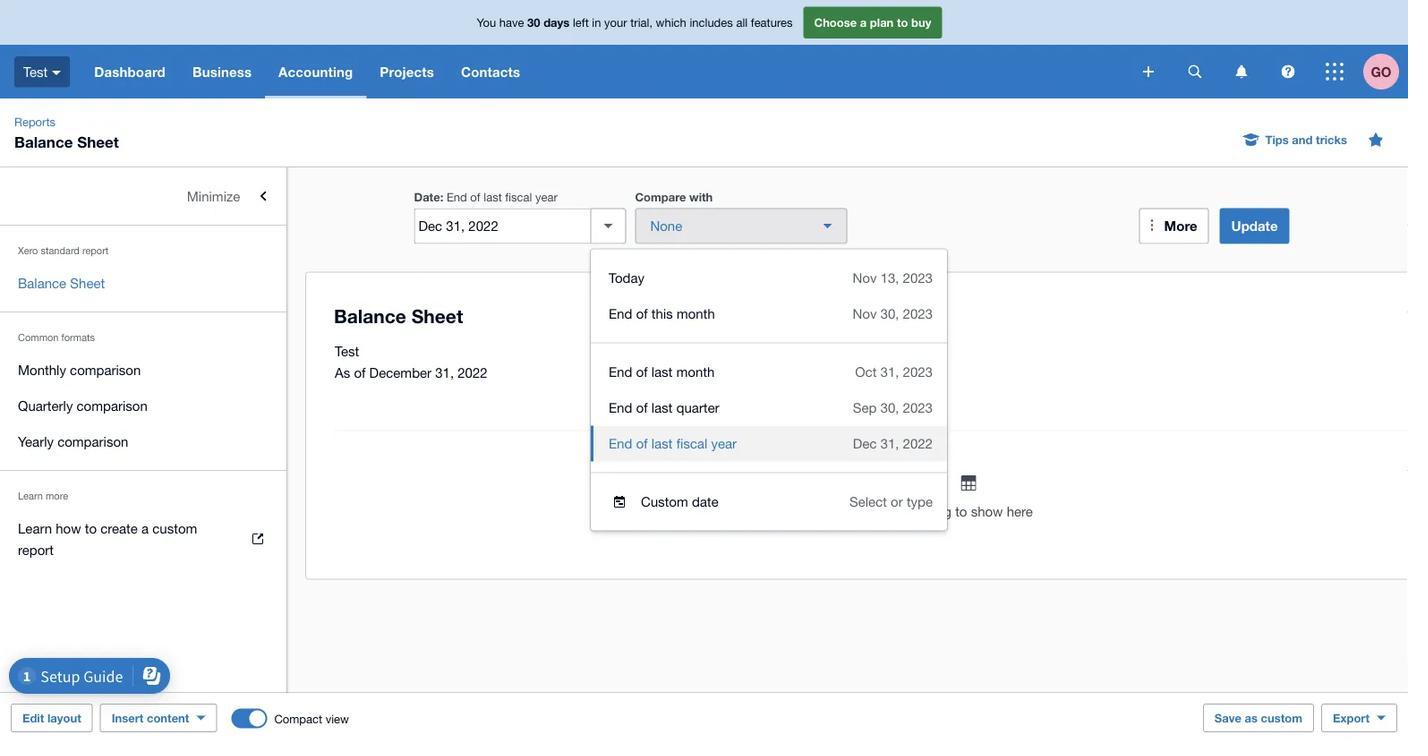 Task type: locate. For each thing, give the bounding box(es) containing it.
report inside learn how to create a custom report
[[18, 542, 54, 558]]

0 vertical spatial 2022
[[458, 365, 488, 381]]

as
[[335, 365, 350, 381]]

1 vertical spatial sheet
[[70, 275, 105, 291]]

31, right december
[[436, 365, 454, 381]]

of down end of last quarter
[[636, 436, 648, 451]]

nov for nov 30, 2023
[[853, 306, 877, 322]]

2022 inside test as of december 31, 2022
[[458, 365, 488, 381]]

date
[[414, 190, 440, 204]]

30, for sep
[[881, 400, 900, 416]]

have
[[500, 15, 524, 29]]

of right :
[[471, 190, 481, 204]]

2 vertical spatial comparison
[[57, 434, 128, 449]]

0 vertical spatial month
[[677, 306, 715, 322]]

2 month from the top
[[677, 364, 715, 380]]

you
[[477, 15, 496, 29]]

balance sheet
[[18, 275, 105, 291]]

of
[[471, 190, 481, 204], [636, 306, 648, 322], [636, 364, 648, 380], [354, 365, 366, 381], [636, 400, 648, 416], [636, 436, 648, 451]]

learn down the learn more
[[18, 520, 52, 536]]

standard
[[41, 245, 80, 257]]

2 nov from the top
[[853, 306, 877, 322]]

of inside test as of december 31, 2022
[[354, 365, 366, 381]]

1 vertical spatial comparison
[[77, 398, 148, 413]]

0 vertical spatial nov
[[853, 270, 877, 286]]

report down the learn more
[[18, 542, 54, 558]]

nov 13, 2023
[[853, 270, 933, 286]]

1 vertical spatial month
[[677, 364, 715, 380]]

of left this
[[636, 306, 648, 322]]

accounting button
[[265, 45, 367, 99]]

0 horizontal spatial to
[[85, 520, 97, 536]]

sheet up minimize button
[[77, 133, 119, 150]]

0 vertical spatial sheet
[[77, 133, 119, 150]]

days
[[544, 15, 570, 29]]

0 vertical spatial test
[[23, 64, 48, 79]]

test inside test as of december 31, 2022
[[335, 344, 359, 359]]

1 vertical spatial 2022
[[903, 436, 933, 451]]

0 horizontal spatial custom
[[153, 520, 197, 536]]

report output element
[[335, 398, 1409, 558]]

year down quarter
[[712, 436, 737, 451]]

test inside test popup button
[[23, 64, 48, 79]]

quarterly comparison
[[18, 398, 148, 413]]

1 vertical spatial test
[[335, 344, 359, 359]]

to left show
[[956, 504, 968, 520]]

save as custom
[[1215, 711, 1303, 725]]

0 vertical spatial a
[[861, 15, 867, 29]]

2022
[[458, 365, 488, 381], [903, 436, 933, 451]]

oct
[[856, 364, 877, 380]]

end right :
[[447, 190, 467, 204]]

end down end of last quarter
[[609, 436, 633, 451]]

31, right oct
[[881, 364, 900, 380]]

fiscal down quarter
[[677, 436, 708, 451]]

you have 30 days left in your trial, which includes all features
[[477, 15, 793, 29]]

a left plan
[[861, 15, 867, 29]]

1 horizontal spatial to
[[897, 15, 909, 29]]

1 horizontal spatial year
[[712, 436, 737, 451]]

reports balance sheet
[[14, 115, 119, 150]]

0 vertical spatial 30,
[[881, 306, 900, 322]]

2023 for nov 13, 2023
[[903, 270, 933, 286]]

update
[[1232, 218, 1279, 234]]

1 2023 from the top
[[903, 270, 933, 286]]

0 horizontal spatial fiscal
[[506, 190, 532, 204]]

of for end of last month
[[636, 364, 648, 380]]

1 horizontal spatial 2022
[[903, 436, 933, 451]]

banner
[[0, 0, 1409, 99]]

choose a plan to buy
[[815, 15, 932, 29]]

this
[[652, 306, 673, 322]]

30, right sep
[[881, 400, 900, 416]]

sheet inside reports balance sheet
[[77, 133, 119, 150]]

svg image
[[1327, 63, 1344, 81], [1282, 65, 1296, 78], [1144, 66, 1155, 77], [52, 71, 61, 75]]

custom
[[153, 520, 197, 536], [1262, 711, 1303, 725]]

2 horizontal spatial to
[[956, 504, 968, 520]]

save
[[1215, 711, 1242, 725]]

comparison for quarterly comparison
[[77, 398, 148, 413]]

31, right 'dec'
[[881, 436, 900, 451]]

month for end of last month
[[677, 364, 715, 380]]

0 vertical spatial balance
[[14, 133, 73, 150]]

which
[[656, 15, 687, 29]]

last up end of last quarter
[[652, 364, 673, 380]]

0 horizontal spatial svg image
[[1189, 65, 1202, 78]]

tips and tricks button
[[1234, 125, 1359, 154]]

insert content
[[112, 711, 189, 725]]

sheet down xero standard report
[[70, 275, 105, 291]]

minimize
[[187, 188, 240, 204]]

dashboard link
[[81, 45, 179, 99]]

learn more
[[18, 490, 68, 502]]

month
[[677, 306, 715, 322], [677, 364, 715, 380]]

comparison inside 'link'
[[77, 398, 148, 413]]

0 horizontal spatial a
[[142, 520, 149, 536]]

1 horizontal spatial custom
[[1262, 711, 1303, 725]]

navigation
[[81, 45, 1131, 99]]

navigation inside banner
[[81, 45, 1131, 99]]

business
[[193, 64, 252, 80]]

of for end of last fiscal year
[[636, 436, 648, 451]]

1 nov from the top
[[853, 270, 877, 286]]

end of last quarter
[[609, 400, 720, 416]]

compare
[[635, 190, 687, 204]]

year up 'select end date' field
[[536, 190, 558, 204]]

list box
[[591, 249, 948, 531]]

balance down the 'reports' link
[[14, 133, 73, 150]]

nov left 13,
[[853, 270, 877, 286]]

a right create
[[142, 520, 149, 536]]

end up end of last quarter
[[609, 364, 633, 380]]

banner containing dashboard
[[0, 0, 1409, 99]]

balance
[[14, 133, 73, 150], [18, 275, 66, 291]]

show
[[972, 504, 1004, 520]]

to inside report output "element"
[[956, 504, 968, 520]]

reports
[[14, 115, 56, 129]]

test up as
[[335, 344, 359, 359]]

as
[[1246, 711, 1258, 725]]

learn left more
[[18, 490, 43, 502]]

1 month from the top
[[677, 306, 715, 322]]

contacts button
[[448, 45, 534, 99]]

compare with
[[635, 190, 713, 204]]

end down end of last month
[[609, 400, 633, 416]]

list box containing today
[[591, 249, 948, 531]]

learn for learn how to create a custom report
[[18, 520, 52, 536]]

1 vertical spatial learn
[[18, 520, 52, 536]]

of up end of last quarter
[[636, 364, 648, 380]]

test
[[23, 64, 48, 79], [335, 344, 359, 359]]

3 2023 from the top
[[903, 364, 933, 380]]

trial,
[[631, 15, 653, 29]]

sheet
[[77, 133, 119, 150], [70, 275, 105, 291]]

features
[[751, 15, 793, 29]]

0 vertical spatial comparison
[[70, 362, 141, 378]]

test up reports
[[23, 64, 48, 79]]

and
[[1293, 133, 1314, 146]]

svg image
[[1189, 65, 1202, 78], [1237, 65, 1248, 78]]

2023 right 13,
[[903, 270, 933, 286]]

2023 for oct 31, 2023
[[903, 364, 933, 380]]

2 30, from the top
[[881, 400, 900, 416]]

0 vertical spatial custom
[[153, 520, 197, 536]]

comparison down monthly comparison link
[[77, 398, 148, 413]]

2 2023 from the top
[[903, 306, 933, 322]]

custom right create
[[153, 520, 197, 536]]

learn
[[18, 490, 43, 502], [18, 520, 52, 536]]

1 horizontal spatial test
[[335, 344, 359, 359]]

1 30, from the top
[[881, 306, 900, 322]]

custom right as
[[1262, 711, 1303, 725]]

navigation containing dashboard
[[81, 45, 1131, 99]]

1 vertical spatial a
[[142, 520, 149, 536]]

2023 up sep 30, 2023
[[903, 364, 933, 380]]

4 2023 from the top
[[903, 400, 933, 416]]

1 vertical spatial custom
[[1262, 711, 1303, 725]]

1 vertical spatial nov
[[853, 306, 877, 322]]

learn how to create a custom report
[[18, 520, 197, 558]]

monthly comparison link
[[0, 352, 287, 388]]

export button
[[1322, 704, 1398, 733]]

quarterly
[[18, 398, 73, 413]]

1 horizontal spatial svg image
[[1237, 65, 1248, 78]]

dec
[[853, 436, 877, 451]]

0 vertical spatial to
[[897, 15, 909, 29]]

2022 right december
[[458, 365, 488, 381]]

a
[[861, 15, 867, 29], [142, 520, 149, 536]]

of down end of last month
[[636, 400, 648, 416]]

edit layout button
[[11, 704, 93, 733]]

0 vertical spatial learn
[[18, 490, 43, 502]]

1 horizontal spatial fiscal
[[677, 436, 708, 451]]

to right how
[[85, 520, 97, 536]]

comparison for monthly comparison
[[70, 362, 141, 378]]

to left the buy
[[897, 15, 909, 29]]

comparison
[[70, 362, 141, 378], [77, 398, 148, 413], [57, 434, 128, 449]]

2 vertical spatial to
[[85, 520, 97, 536]]

sep
[[853, 400, 877, 416]]

end
[[447, 190, 467, 204], [609, 306, 633, 322], [609, 364, 633, 380], [609, 400, 633, 416], [609, 436, 633, 451]]

sep 30, 2023
[[853, 400, 933, 416]]

end down today
[[609, 306, 633, 322]]

1 vertical spatial fiscal
[[677, 436, 708, 451]]

31, for end of last month
[[881, 364, 900, 380]]

to inside banner
[[897, 15, 909, 29]]

1 vertical spatial 30,
[[881, 400, 900, 416]]

0 horizontal spatial test
[[23, 64, 48, 79]]

group
[[591, 249, 948, 531]]

last
[[484, 190, 502, 204], [652, 364, 673, 380], [652, 400, 673, 416], [652, 436, 673, 451]]

compact
[[274, 713, 323, 726]]

learn inside learn how to create a custom report
[[18, 520, 52, 536]]

svg image inside test popup button
[[52, 71, 61, 75]]

comparison down formats
[[70, 362, 141, 378]]

comparison down quarterly comparison
[[57, 434, 128, 449]]

2 learn from the top
[[18, 520, 52, 536]]

31, inside test as of december 31, 2022
[[436, 365, 454, 381]]

1 vertical spatial to
[[956, 504, 968, 520]]

last up 'select end date' field
[[484, 190, 502, 204]]

minimize button
[[0, 178, 287, 214]]

a inside learn how to create a custom report
[[142, 520, 149, 536]]

nov down nov 13, 2023
[[853, 306, 877, 322]]

xero
[[18, 245, 38, 257]]

list of convenience dates image
[[591, 208, 626, 244]]

balance down xero
[[18, 275, 66, 291]]

month right this
[[677, 306, 715, 322]]

tips
[[1266, 133, 1290, 146]]

report right standard
[[82, 245, 109, 257]]

1 horizontal spatial a
[[861, 15, 867, 29]]

month up quarter
[[677, 364, 715, 380]]

0 vertical spatial year
[[536, 190, 558, 204]]

month for end of this month
[[677, 306, 715, 322]]

1 vertical spatial balance
[[18, 275, 66, 291]]

last down end of last quarter
[[652, 436, 673, 451]]

end of this month
[[609, 306, 715, 322]]

last for end of last month
[[652, 364, 673, 380]]

date
[[692, 494, 719, 510]]

2023 down nov 13, 2023
[[903, 306, 933, 322]]

last left quarter
[[652, 400, 673, 416]]

1 vertical spatial report
[[18, 542, 54, 558]]

0 horizontal spatial report
[[18, 542, 54, 558]]

fiscal up 'select end date' field
[[506, 190, 532, 204]]

2022 down sep 30, 2023
[[903, 436, 933, 451]]

of right as
[[354, 365, 366, 381]]

2023
[[903, 270, 933, 286], [903, 306, 933, 322], [903, 364, 933, 380], [903, 400, 933, 416]]

1 horizontal spatial report
[[82, 245, 109, 257]]

30, down 13,
[[881, 306, 900, 322]]

1 learn from the top
[[18, 490, 43, 502]]

0 horizontal spatial 2022
[[458, 365, 488, 381]]

your
[[605, 15, 628, 29]]

year
[[536, 190, 558, 204], [712, 436, 737, 451]]

create
[[101, 520, 138, 536]]

2023 down oct 31, 2023
[[903, 400, 933, 416]]

more
[[46, 490, 68, 502]]

balance inside "link"
[[18, 275, 66, 291]]



Task type: describe. For each thing, give the bounding box(es) containing it.
choose
[[815, 15, 857, 29]]

end for end of last fiscal year
[[609, 436, 633, 451]]

nothing to show here
[[905, 504, 1033, 520]]

accounting
[[279, 64, 353, 80]]

insert
[[112, 711, 144, 725]]

end for end of last quarter
[[609, 400, 633, 416]]

learn for learn more
[[18, 490, 43, 502]]

yearly comparison link
[[0, 424, 287, 459]]

projects
[[380, 64, 434, 80]]

end for end of last month
[[609, 364, 633, 380]]

common
[[18, 332, 59, 344]]

13,
[[881, 270, 900, 286]]

type
[[907, 494, 933, 510]]

edit
[[22, 711, 44, 725]]

projects button
[[367, 45, 448, 99]]

custom inside learn how to create a custom report
[[153, 520, 197, 536]]

how
[[56, 520, 81, 536]]

here
[[1007, 504, 1033, 520]]

quarterly comparison link
[[0, 388, 287, 424]]

or
[[891, 494, 903, 510]]

tips and tricks
[[1266, 133, 1348, 146]]

edit layout
[[22, 711, 81, 725]]

date : end of last fiscal year
[[414, 190, 558, 204]]

view
[[326, 713, 349, 726]]

31, for end of last fiscal year
[[881, 436, 900, 451]]

sheet inside balance sheet "link"
[[70, 275, 105, 291]]

xero standard report
[[18, 245, 109, 257]]

none
[[651, 218, 683, 234]]

custom
[[641, 494, 689, 510]]

remove from favorites image
[[1359, 122, 1395, 158]]

0 vertical spatial fiscal
[[506, 190, 532, 204]]

custom inside button
[[1262, 711, 1303, 725]]

Report title field
[[330, 295, 1409, 336]]

Select end date field
[[415, 209, 591, 243]]

nov 30, 2023
[[853, 306, 933, 322]]

nothing
[[905, 504, 952, 520]]

test as of december 31, 2022
[[335, 344, 488, 381]]

plan
[[870, 15, 894, 29]]

common formats
[[18, 332, 95, 344]]

last for end of last fiscal year
[[652, 436, 673, 451]]

quarter
[[677, 400, 720, 416]]

save as custom button
[[1204, 704, 1315, 733]]

fiscal inside list box
[[677, 436, 708, 451]]

learn how to create a custom report link
[[0, 511, 287, 568]]

30, for nov
[[881, 306, 900, 322]]

custom date
[[641, 494, 719, 510]]

last for end of last quarter
[[652, 400, 673, 416]]

all
[[737, 15, 748, 29]]

formats
[[61, 332, 95, 344]]

1 svg image from the left
[[1189, 65, 1202, 78]]

nov for nov 13, 2023
[[853, 270, 877, 286]]

go button
[[1364, 45, 1409, 99]]

in
[[592, 15, 601, 29]]

more
[[1165, 218, 1198, 234]]

buy
[[912, 15, 932, 29]]

test for test
[[23, 64, 48, 79]]

select
[[850, 494, 888, 510]]

update button
[[1220, 208, 1290, 244]]

left
[[573, 15, 589, 29]]

tricks
[[1317, 133, 1348, 146]]

select or type
[[850, 494, 933, 510]]

monthly
[[18, 362, 66, 378]]

business button
[[179, 45, 265, 99]]

content
[[147, 711, 189, 725]]

balance sheet link
[[0, 265, 287, 301]]

1 vertical spatial year
[[712, 436, 737, 451]]

includes
[[690, 15, 733, 29]]

end of last fiscal year
[[609, 436, 737, 451]]

0 vertical spatial report
[[82, 245, 109, 257]]

2 svg image from the left
[[1237, 65, 1248, 78]]

2023 for nov 30, 2023
[[903, 306, 933, 322]]

dashboard
[[94, 64, 166, 80]]

:
[[440, 190, 444, 204]]

test for test as of december 31, 2022
[[335, 344, 359, 359]]

dec 31, 2022
[[853, 436, 933, 451]]

yearly
[[18, 434, 54, 449]]

of for end of last quarter
[[636, 400, 648, 416]]

group containing today
[[591, 249, 948, 531]]

end for end of this month
[[609, 306, 633, 322]]

30
[[528, 15, 541, 29]]

of for end of this month
[[636, 306, 648, 322]]

to inside learn how to create a custom report
[[85, 520, 97, 536]]

layout
[[47, 711, 81, 725]]

balance inside reports balance sheet
[[14, 133, 73, 150]]

insert content button
[[100, 704, 217, 733]]

comparison for yearly comparison
[[57, 434, 128, 449]]

more button
[[1140, 208, 1210, 244]]

today
[[609, 270, 645, 286]]

yearly comparison
[[18, 434, 128, 449]]

go
[[1372, 64, 1392, 80]]

compact view
[[274, 713, 349, 726]]

with
[[690, 190, 713, 204]]

none button
[[635, 208, 848, 244]]

december
[[370, 365, 432, 381]]

export
[[1334, 711, 1370, 725]]

2023 for sep 30, 2023
[[903, 400, 933, 416]]

test button
[[0, 45, 81, 99]]

0 horizontal spatial year
[[536, 190, 558, 204]]



Task type: vqa. For each thing, say whether or not it's contained in the screenshot.
the topmost Expand image
no



